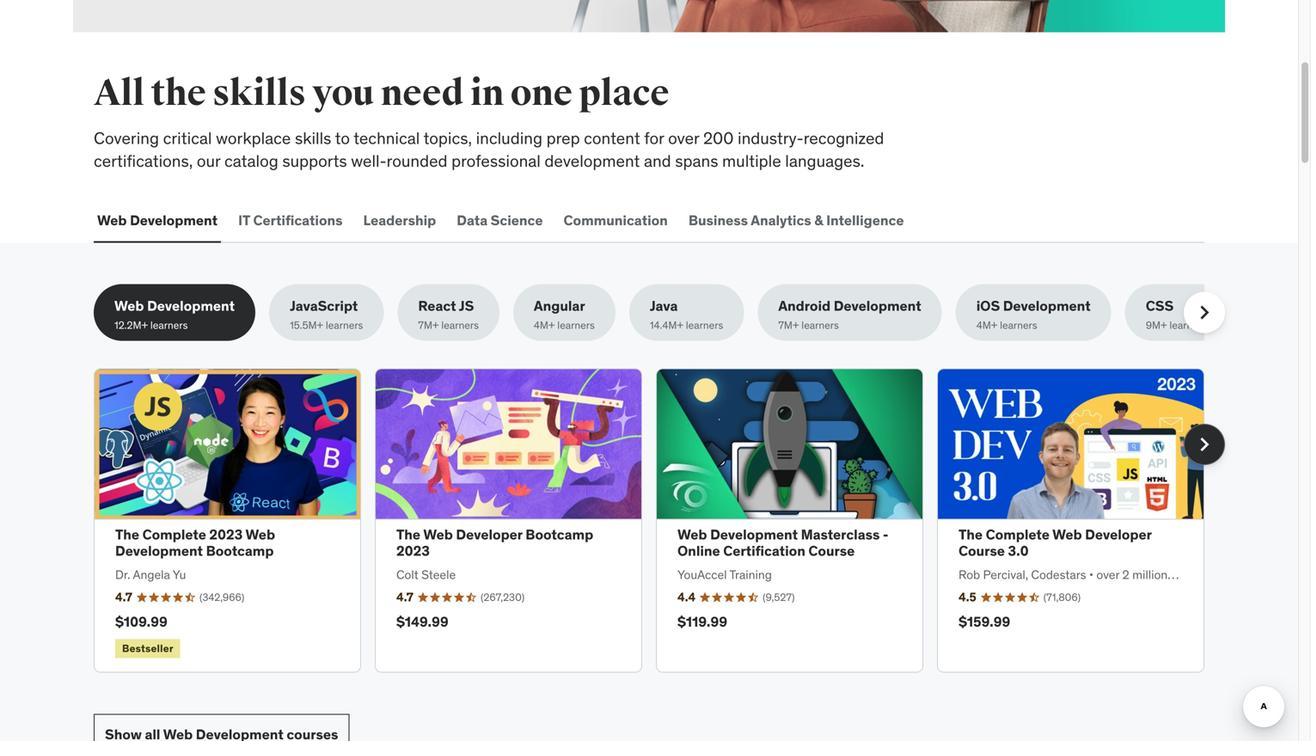 Task type: describe. For each thing, give the bounding box(es) containing it.
android development 7m+ learners
[[779, 297, 922, 332]]

web development
[[97, 212, 218, 229]]

web inside the complete web developer course 3.0
[[1053, 526, 1082, 543]]

development for ios development 4m+ learners
[[1003, 297, 1091, 315]]

and
[[644, 151, 671, 171]]

development for web development
[[130, 212, 218, 229]]

javascript 15.5m+ learners
[[290, 297, 363, 332]]

covering critical workplace skills to technical topics, including prep content for over 200 industry-recognized certifications, our catalog supports well-rounded professional development and spans multiple languages.
[[94, 128, 884, 171]]

web development masterclass - online certification course
[[678, 526, 889, 560]]

content
[[584, 128, 640, 148]]

ios
[[977, 297, 1000, 315]]

learners inside web development 12.2m+ learners
[[150, 319, 188, 332]]

topics,
[[424, 128, 472, 148]]

14.4m+
[[650, 319, 684, 332]]

7m+ for react js
[[418, 319, 439, 332]]

the complete web developer course 3.0
[[959, 526, 1152, 560]]

critical
[[163, 128, 212, 148]]

prep
[[547, 128, 580, 148]]

development for web development masterclass - online certification course
[[710, 526, 798, 543]]

web inside the complete 2023 web development bootcamp
[[246, 526, 275, 543]]

css
[[1146, 297, 1174, 315]]

3.0
[[1008, 542, 1029, 560]]

java
[[650, 297, 678, 315]]

our
[[197, 151, 220, 171]]

certifications,
[[94, 151, 193, 171]]

web inside button
[[97, 212, 127, 229]]

development for android development 7m+ learners
[[834, 297, 922, 315]]

complete for development
[[142, 526, 206, 543]]

learners inside angular 4m+ learners
[[557, 319, 595, 332]]

the complete web developer course 3.0 link
[[959, 526, 1152, 560]]

next image for "carousel" element
[[1191, 431, 1219, 458]]

recognized
[[804, 128, 884, 148]]

languages.
[[785, 151, 865, 171]]

it
[[238, 212, 250, 229]]

7m+ for android development
[[779, 319, 799, 332]]

ios development 4m+ learners
[[977, 297, 1091, 332]]

development inside the complete 2023 web development bootcamp
[[115, 542, 203, 560]]

0 vertical spatial skills
[[213, 71, 306, 116]]

the complete 2023 web development bootcamp
[[115, 526, 275, 560]]

15.5m+
[[290, 319, 323, 332]]

leadership button
[[360, 200, 440, 241]]

course inside the complete web developer course 3.0
[[959, 542, 1005, 560]]

business analytics & intelligence button
[[685, 200, 908, 241]]

4m+ inside "ios development 4m+ learners"
[[977, 319, 998, 332]]

multiple
[[722, 151, 781, 171]]

learners inside the java 14.4m+ learners
[[686, 319, 723, 332]]

spans
[[675, 151, 718, 171]]

one
[[510, 71, 573, 116]]

javascript
[[290, 297, 358, 315]]

web inside web development masterclass - online certification course
[[678, 526, 707, 543]]

business analytics & intelligence
[[689, 212, 904, 229]]

2023 inside the web developer bootcamp 2023
[[396, 542, 430, 560]]

bootcamp inside the web developer bootcamp 2023
[[526, 526, 594, 543]]

development for web development 12.2m+ learners
[[147, 297, 235, 315]]

all the skills you need in one place
[[94, 71, 669, 116]]

it certifications
[[238, 212, 343, 229]]

the web developer bootcamp 2023 link
[[396, 526, 594, 560]]

topic filters element
[[94, 284, 1228, 341]]

bootcamp inside the complete 2023 web development bootcamp
[[206, 542, 274, 560]]

2023 inside the complete 2023 web development bootcamp
[[209, 526, 243, 543]]

the for 2023
[[396, 526, 421, 543]]

skills inside the covering critical workplace skills to technical topics, including prep content for over 200 industry-recognized certifications, our catalog supports well-rounded professional development and spans multiple languages.
[[295, 128, 331, 148]]

12.2m+
[[114, 319, 148, 332]]

developer inside the complete web developer course 3.0
[[1085, 526, 1152, 543]]

certification
[[723, 542, 806, 560]]

web development 12.2m+ learners
[[114, 297, 235, 332]]



Task type: locate. For each thing, give the bounding box(es) containing it.
1 horizontal spatial the
[[396, 526, 421, 543]]

learners
[[150, 319, 188, 332], [326, 319, 363, 332], [441, 319, 479, 332], [557, 319, 595, 332], [686, 319, 723, 332], [802, 319, 839, 332], [1000, 319, 1038, 332], [1170, 319, 1207, 332]]

1 horizontal spatial complete
[[986, 526, 1050, 543]]

learners inside css 9m+ learners
[[1170, 319, 1207, 332]]

professional
[[452, 151, 541, 171]]

1 4m+ from the left
[[534, 319, 555, 332]]

5 learners from the left
[[686, 319, 723, 332]]

development inside web development 12.2m+ learners
[[147, 297, 235, 315]]

react js 7m+ learners
[[418, 297, 479, 332]]

online
[[678, 542, 720, 560]]

7 learners from the left
[[1000, 319, 1038, 332]]

0 horizontal spatial 2023
[[209, 526, 243, 543]]

1 course from the left
[[809, 542, 855, 560]]

the inside the web developer bootcamp 2023
[[396, 526, 421, 543]]

carousel element
[[94, 369, 1225, 673]]

&
[[815, 212, 823, 229]]

the for development
[[115, 526, 139, 543]]

the web developer bootcamp 2023
[[396, 526, 594, 560]]

1 horizontal spatial 7m+
[[779, 319, 799, 332]]

learners right 14.4m+
[[686, 319, 723, 332]]

0 vertical spatial next image
[[1191, 299, 1219, 327]]

the
[[151, 71, 206, 116]]

supports
[[282, 151, 347, 171]]

1 horizontal spatial developer
[[1085, 526, 1152, 543]]

4m+ down ios
[[977, 319, 998, 332]]

development inside "ios development 4m+ learners"
[[1003, 297, 1091, 315]]

2 next image from the top
[[1191, 431, 1219, 458]]

0 horizontal spatial developer
[[456, 526, 523, 543]]

learners right "12.2m+"
[[150, 319, 188, 332]]

web
[[97, 212, 127, 229], [114, 297, 144, 315], [246, 526, 275, 543], [423, 526, 453, 543], [678, 526, 707, 543], [1053, 526, 1082, 543]]

6 learners from the left
[[802, 319, 839, 332]]

2 horizontal spatial the
[[959, 526, 983, 543]]

course left "-"
[[809, 542, 855, 560]]

skills up supports
[[295, 128, 331, 148]]

data science
[[457, 212, 543, 229]]

learners inside javascript 15.5m+ learners
[[326, 319, 363, 332]]

2023
[[209, 526, 243, 543], [396, 542, 430, 560]]

1 the from the left
[[115, 526, 139, 543]]

data
[[457, 212, 488, 229]]

developer
[[456, 526, 523, 543], [1085, 526, 1152, 543]]

7m+ down react
[[418, 319, 439, 332]]

complete inside the complete 2023 web development bootcamp
[[142, 526, 206, 543]]

4m+ inside angular 4m+ learners
[[534, 319, 555, 332]]

all
[[94, 71, 144, 116]]

for
[[644, 128, 664, 148]]

technical
[[354, 128, 420, 148]]

complete
[[142, 526, 206, 543], [986, 526, 1050, 543]]

next image inside "carousel" element
[[1191, 431, 1219, 458]]

learners inside android development 7m+ learners
[[802, 319, 839, 332]]

css 9m+ learners
[[1146, 297, 1207, 332]]

4m+ down angular
[[534, 319, 555, 332]]

complete for course
[[986, 526, 1050, 543]]

learners down javascript
[[326, 319, 363, 332]]

rounded
[[387, 151, 448, 171]]

angular 4m+ learners
[[534, 297, 595, 332]]

1 7m+ from the left
[[418, 319, 439, 332]]

learners down ios
[[1000, 319, 1038, 332]]

web inside web development 12.2m+ learners
[[114, 297, 144, 315]]

web development masterclass - online certification course link
[[678, 526, 889, 560]]

covering
[[94, 128, 159, 148]]

catalog
[[224, 151, 278, 171]]

data science button
[[453, 200, 547, 241]]

1 next image from the top
[[1191, 299, 1219, 327]]

200
[[703, 128, 734, 148]]

including
[[476, 128, 543, 148]]

2 the from the left
[[396, 526, 421, 543]]

1 horizontal spatial course
[[959, 542, 1005, 560]]

0 horizontal spatial course
[[809, 542, 855, 560]]

1 developer from the left
[[456, 526, 523, 543]]

1 vertical spatial next image
[[1191, 431, 1219, 458]]

7m+ inside react js 7m+ learners
[[418, 319, 439, 332]]

learners inside react js 7m+ learners
[[441, 319, 479, 332]]

1 vertical spatial skills
[[295, 128, 331, 148]]

certifications
[[253, 212, 343, 229]]

development inside android development 7m+ learners
[[834, 297, 922, 315]]

business
[[689, 212, 748, 229]]

industry-
[[738, 128, 804, 148]]

1 horizontal spatial 2023
[[396, 542, 430, 560]]

the inside the complete 2023 web development bootcamp
[[115, 526, 139, 543]]

place
[[579, 71, 669, 116]]

next image
[[1191, 299, 1219, 327], [1191, 431, 1219, 458]]

learners inside "ios development 4m+ learners"
[[1000, 319, 1038, 332]]

0 horizontal spatial 7m+
[[418, 319, 439, 332]]

learners right the 9m+ at the right top of the page
[[1170, 319, 1207, 332]]

complete inside the complete web developer course 3.0
[[986, 526, 1050, 543]]

development inside button
[[130, 212, 218, 229]]

developer inside the web developer bootcamp 2023
[[456, 526, 523, 543]]

next image inside topic filters element
[[1191, 299, 1219, 327]]

workplace
[[216, 128, 291, 148]]

angular
[[534, 297, 585, 315]]

0 horizontal spatial 4m+
[[534, 319, 555, 332]]

0 horizontal spatial the
[[115, 526, 139, 543]]

1 horizontal spatial bootcamp
[[526, 526, 594, 543]]

7m+ down android
[[779, 319, 799, 332]]

learners down android
[[802, 319, 839, 332]]

masterclass
[[801, 526, 880, 543]]

intelligence
[[826, 212, 904, 229]]

well-
[[351, 151, 387, 171]]

7m+
[[418, 319, 439, 332], [779, 319, 799, 332]]

2 complete from the left
[[986, 526, 1050, 543]]

leadership
[[363, 212, 436, 229]]

the complete 2023 web development bootcamp link
[[115, 526, 275, 560]]

3 the from the left
[[959, 526, 983, 543]]

2 learners from the left
[[326, 319, 363, 332]]

java 14.4m+ learners
[[650, 297, 723, 332]]

you
[[312, 71, 374, 116]]

1 learners from the left
[[150, 319, 188, 332]]

it certifications button
[[235, 200, 346, 241]]

analytics
[[751, 212, 811, 229]]

over
[[668, 128, 699, 148]]

to
[[335, 128, 350, 148]]

1 horizontal spatial 4m+
[[977, 319, 998, 332]]

-
[[883, 526, 889, 543]]

4m+
[[534, 319, 555, 332], [977, 319, 998, 332]]

0 horizontal spatial bootcamp
[[206, 542, 274, 560]]

3 learners from the left
[[441, 319, 479, 332]]

2 developer from the left
[[1085, 526, 1152, 543]]

course left 3.0
[[959, 542, 1005, 560]]

course inside web development masterclass - online certification course
[[809, 542, 855, 560]]

need
[[381, 71, 464, 116]]

1 complete from the left
[[142, 526, 206, 543]]

science
[[491, 212, 543, 229]]

7m+ inside android development 7m+ learners
[[779, 319, 799, 332]]

android
[[779, 297, 831, 315]]

the inside the complete web developer course 3.0
[[959, 526, 983, 543]]

2 course from the left
[[959, 542, 1005, 560]]

development inside web development masterclass - online certification course
[[710, 526, 798, 543]]

learners down js
[[441, 319, 479, 332]]

development
[[545, 151, 640, 171]]

communication
[[564, 212, 668, 229]]

9m+
[[1146, 319, 1167, 332]]

8 learners from the left
[[1170, 319, 1207, 332]]

communication button
[[560, 200, 671, 241]]

learners down angular
[[557, 319, 595, 332]]

course
[[809, 542, 855, 560], [959, 542, 1005, 560]]

2 7m+ from the left
[[779, 319, 799, 332]]

the
[[115, 526, 139, 543], [396, 526, 421, 543], [959, 526, 983, 543]]

development
[[130, 212, 218, 229], [147, 297, 235, 315], [834, 297, 922, 315], [1003, 297, 1091, 315], [710, 526, 798, 543], [115, 542, 203, 560]]

web development button
[[94, 200, 221, 241]]

the for course
[[959, 526, 983, 543]]

skills
[[213, 71, 306, 116], [295, 128, 331, 148]]

react
[[418, 297, 456, 315]]

js
[[459, 297, 474, 315]]

0 horizontal spatial complete
[[142, 526, 206, 543]]

next image for topic filters element
[[1191, 299, 1219, 327]]

skills up workplace
[[213, 71, 306, 116]]

in
[[470, 71, 504, 116]]

4 learners from the left
[[557, 319, 595, 332]]

web inside the web developer bootcamp 2023
[[423, 526, 453, 543]]

2 4m+ from the left
[[977, 319, 998, 332]]

bootcamp
[[526, 526, 594, 543], [206, 542, 274, 560]]



Task type: vqa. For each thing, say whether or not it's contained in the screenshot.
technical
yes



